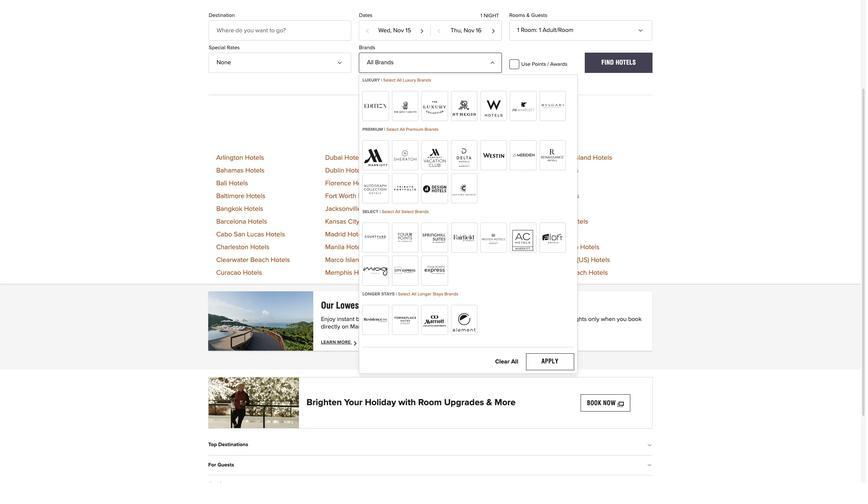 Task type: describe. For each thing, give the bounding box(es) containing it.
tucson
[[536, 206, 557, 213]]

book now link
[[581, 395, 630, 412]]

beach for myrtle
[[447, 181, 465, 187]]

beach for clearwater
[[250, 257, 269, 264]]

manila hotels link
[[325, 245, 366, 251]]

premium
[[362, 128, 383, 132]]

fort worth hotels link
[[325, 193, 377, 200]]

all left the premium
[[400, 128, 405, 132]]

1 horizontal spatial more
[[494, 399, 516, 408]]

1 vertical spatial &
[[486, 399, 492, 408]]

niagara
[[427, 206, 450, 213]]

2 horizontal spatial 1
[[539, 27, 541, 33]]

montreal hotels link
[[427, 168, 474, 174]]

dublin
[[325, 168, 344, 174]]

venice hotels
[[536, 232, 577, 238]]

awards
[[550, 62, 567, 67]]

venice hotels link
[[536, 232, 577, 238]]

longer
[[362, 293, 380, 297]]

instant
[[391, 301, 415, 312]]

montreal
[[427, 168, 453, 174]]

now
[[603, 400, 616, 407]]

tucson hotels link
[[536, 206, 578, 213]]

sydney hotels link
[[536, 168, 579, 174]]

west palm beach hotels
[[536, 270, 608, 277]]

book now
[[587, 400, 616, 407]]

top destinations link
[[208, 437, 652, 454]]

trigger image
[[339, 58, 345, 64]]

special
[[209, 45, 226, 50]]

none
[[217, 59, 231, 65]]

myrtle beach hotels link
[[427, 181, 486, 187]]

dublin hotels
[[325, 168, 365, 174]]

special rates
[[209, 45, 240, 50]]

all right clear
[[511, 359, 518, 365]]

your
[[344, 399, 363, 408]]

manila
[[325, 245, 345, 251]]

bali hotels
[[216, 181, 248, 187]]

park
[[427, 232, 440, 238]]

all left longer
[[411, 293, 416, 297]]

1 vertical spatial palm
[[552, 270, 566, 277]]

more inside learn more link
[[337, 341, 351, 345]]

find
[[601, 59, 614, 66]]

baltimore
[[216, 193, 244, 200]]

kansas city hotels link
[[325, 219, 380, 226]]

arlington hotels link
[[216, 155, 264, 162]]

memphis hotels link
[[325, 270, 373, 277]]

mobile
[[457, 317, 475, 323]]

brighten your holiday with room upgrades & more
[[307, 399, 516, 408]]

city for park
[[441, 232, 453, 238]]

beach for virginia
[[560, 245, 579, 251]]

| for luxury |
[[381, 78, 382, 83]]

springs
[[443, 219, 465, 226]]

select all longer stays brands link
[[398, 293, 458, 297]]

manila hotels
[[325, 245, 366, 251]]

Check-out text field
[[431, 21, 501, 40]]

brands up only
[[444, 293, 458, 297]]

1 vertical spatial island
[[345, 257, 363, 264]]

all right select
[[395, 210, 400, 215]]

all up luxury
[[367, 59, 374, 65]]

select all luxury brands link
[[383, 78, 431, 83]]

brighten
[[307, 399, 342, 408]]

select for select all premium brands
[[386, 128, 399, 132]]

1 for 1 room : 1 adult /room
[[517, 27, 519, 33]]

0 vertical spatial room
[[521, 27, 536, 33]]

virginia
[[536, 245, 558, 251]]

madrid
[[325, 232, 346, 238]]

select up instant
[[398, 293, 410, 297]]

bahamas hotels link
[[216, 168, 264, 174]]

on inside enjoy instant benefits like our best rate guarantee, mobile check-in, free wi-fi and earn free nights only when you book directly on marriott.com.
[[342, 324, 349, 330]]

dubai hotels link
[[325, 155, 364, 162]]

sarasota hotels link
[[427, 270, 473, 277]]

Check-in text field
[[359, 21, 430, 40]]

fort
[[325, 193, 337, 200]]

woman with ice skates sipping hot cocoa looking at lights on ice rink image
[[209, 378, 299, 429]]

fi
[[525, 317, 530, 323]]

top
[[208, 443, 217, 448]]

learn more link
[[321, 341, 359, 347]]

florence hotels link
[[325, 181, 372, 187]]

miami
[[427, 155, 444, 162]]

bangkok
[[216, 206, 242, 213]]

book direct image
[[208, 292, 313, 351]]

use points / awards
[[521, 62, 567, 67]]

and
[[531, 317, 541, 323]]

arrow right image
[[353, 341, 359, 347]]

| for premium |
[[384, 128, 385, 132]]

clear all link
[[489, 355, 524, 370]]

book
[[587, 400, 601, 407]]

all left luxury
[[397, 78, 402, 83]]

destinations
[[218, 443, 248, 448]]

longer
[[418, 293, 431, 297]]

west
[[536, 270, 550, 277]]

city for kansas
[[348, 219, 359, 226]]

benefits.
[[417, 301, 448, 312]]

adult
[[543, 27, 556, 33]]

brands down napa
[[415, 210, 429, 215]]

1 free from the left
[[503, 317, 515, 323]]

brands up all brands
[[359, 45, 375, 50]]

(us)
[[577, 257, 589, 264]]

dubai
[[325, 155, 343, 162]]

brands right luxury
[[417, 78, 431, 83]]

montreal hotels
[[427, 168, 474, 174]]

select all premium brands link
[[386, 128, 438, 132]]

0 vertical spatial &
[[526, 13, 530, 18]]

lowest
[[336, 301, 361, 312]]

apply link
[[526, 354, 574, 371]]

palm springs hotels link
[[427, 219, 486, 226]]

top destinations
[[208, 443, 248, 448]]

instant
[[337, 317, 355, 323]]

venice
[[536, 232, 556, 238]]

tucson hotels
[[536, 206, 578, 213]]

next check-out dates image
[[491, 25, 495, 37]]

palm springs hotels
[[427, 219, 486, 226]]

luxury | select all luxury brands
[[362, 78, 431, 83]]

select for select all luxury brands
[[383, 78, 396, 83]]

hotels inside button
[[616, 59, 636, 66]]

0 horizontal spatial palm
[[427, 219, 441, 226]]

virginia beach hotels link
[[536, 245, 599, 251]]

holiday
[[365, 399, 396, 408]]

cabo san lucas hotels
[[216, 232, 285, 238]]

0 vertical spatial san
[[234, 232, 245, 238]]

apply
[[541, 359, 558, 366]]

san juan hotels link
[[427, 257, 475, 264]]

1 horizontal spatial san
[[427, 257, 438, 264]]

charleston hotels
[[216, 245, 269, 251]]

virgin islands (us) hotels link
[[536, 257, 610, 264]]



Task type: locate. For each thing, give the bounding box(es) containing it.
2 free from the left
[[556, 317, 568, 323]]

west palm beach hotels link
[[536, 270, 608, 277]]

falls
[[452, 206, 465, 213]]

arrow down image for guests
[[648, 464, 652, 470]]

island
[[574, 155, 591, 162], [345, 257, 363, 264]]

kansas city hotels
[[325, 219, 380, 226]]

| right stays
[[396, 293, 397, 297]]

stays
[[381, 293, 395, 297]]

bali
[[216, 181, 227, 187]]

0 vertical spatial palm
[[427, 219, 441, 226]]

san
[[234, 232, 245, 238], [427, 257, 438, 264]]

for
[[208, 463, 216, 468]]

vancouver hotels
[[536, 219, 588, 226]]

south padre island hotels link
[[536, 155, 612, 162]]

wi-
[[516, 317, 525, 323]]

on
[[469, 301, 478, 312], [342, 324, 349, 330]]

all brands
[[367, 59, 394, 65]]

marco
[[325, 257, 344, 264]]

Destination text field
[[209, 20, 351, 41]]

0 horizontal spatial 1
[[480, 13, 482, 18]]

select right select
[[382, 210, 394, 215]]

0 vertical spatial on
[[469, 301, 478, 312]]

trigger image
[[489, 58, 495, 64]]

clearwater
[[216, 257, 249, 264]]

upgrades
[[444, 399, 484, 408]]

guests
[[531, 13, 547, 18], [218, 463, 234, 468]]

for guests
[[208, 463, 234, 468]]

toronto
[[536, 193, 558, 200]]

1 room : 1 adult /room
[[517, 27, 573, 33]]

1 horizontal spatial room
[[521, 27, 536, 33]]

room right with
[[418, 399, 442, 408]]

napa hotels link
[[427, 193, 463, 200]]

rate
[[413, 317, 425, 323]]

/
[[547, 62, 549, 67]]

1 horizontal spatial island
[[574, 155, 591, 162]]

1 vertical spatial room
[[418, 399, 442, 408]]

dates
[[359, 13, 372, 18]]

palm down islands
[[552, 270, 566, 277]]

bahamas
[[216, 168, 244, 174]]

select right premium
[[386, 128, 399, 132]]

rome hotels link
[[427, 245, 465, 251]]

island right padre
[[574, 155, 591, 162]]

south padre island hotels
[[536, 155, 612, 162]]

0 vertical spatial guests
[[531, 13, 547, 18]]

select right luxury
[[383, 78, 396, 83]]

fort worth hotels
[[325, 193, 377, 200]]

lucas
[[247, 232, 264, 238]]

napa hotels
[[427, 193, 463, 200]]

next check-in dates image
[[420, 25, 424, 37]]

directly
[[321, 324, 340, 330]]

/room
[[556, 27, 573, 33]]

1 horizontal spatial free
[[556, 317, 568, 323]]

our
[[389, 317, 398, 323]]

nights
[[570, 317, 587, 323]]

napa
[[427, 193, 442, 200]]

barcelona
[[216, 219, 246, 226]]

beach down "montreal hotels" "link"
[[447, 181, 465, 187]]

1 vertical spatial city
[[441, 232, 453, 238]]

room down rooms & guests
[[521, 27, 536, 33]]

toronto hotels link
[[536, 193, 579, 200]]

island up memphis hotels link
[[345, 257, 363, 264]]

0 horizontal spatial &
[[486, 399, 492, 408]]

:
[[536, 27, 537, 33]]

premium
[[406, 128, 423, 132]]

1 right :
[[539, 27, 541, 33]]

0 horizontal spatial free
[[503, 317, 515, 323]]

clearwater beach hotels
[[216, 257, 290, 264]]

& right rooms
[[526, 13, 530, 18]]

dubai hotels
[[325, 155, 364, 162]]

2 vertical spatial arrow down image
[[648, 464, 652, 470]]

on right only
[[469, 301, 478, 312]]

miami beach hotels
[[427, 155, 486, 162]]

beach down virgin islands (us) hotels link
[[568, 270, 587, 277]]

book
[[628, 317, 642, 323]]

arrow down image inside for guests link
[[648, 464, 652, 470]]

san down rome
[[427, 257, 438, 264]]

night
[[484, 13, 499, 18]]

1 horizontal spatial guests
[[531, 13, 547, 18]]

1 night
[[480, 13, 499, 18]]

myrtle beach hotels
[[427, 181, 486, 187]]

0 horizontal spatial island
[[345, 257, 363, 264]]

madrid hotels
[[325, 232, 367, 238]]

opens in a new browser window. image
[[618, 400, 624, 407]]

guests right for
[[218, 463, 234, 468]]

brands up luxury | select all luxury brands
[[375, 59, 394, 65]]

1 horizontal spatial city
[[441, 232, 453, 238]]

| right select
[[380, 210, 381, 215]]

city down jacksonville hotels
[[348, 219, 359, 226]]

prices.
[[364, 301, 388, 312]]

select for select all select brands
[[382, 210, 394, 215]]

1 horizontal spatial 1
[[517, 27, 519, 33]]

city up rome hotels "link" on the bottom of the page
[[441, 232, 453, 238]]

premium | select all premium brands
[[362, 128, 438, 132]]

0 horizontal spatial more
[[337, 341, 351, 345]]

1 vertical spatial on
[[342, 324, 349, 330]]

benefits
[[356, 317, 377, 323]]

virginia beach hotels
[[536, 245, 599, 251]]

brands right the premium
[[425, 128, 438, 132]]

barcelona hotels
[[216, 219, 267, 226]]

enjoy instant benefits like our best rate guarantee, mobile check-in, free wi-fi and earn free nights only when you book directly on marriott.com.
[[321, 317, 642, 330]]

points
[[532, 62, 546, 67]]

1 horizontal spatial palm
[[552, 270, 566, 277]]

select left niagara
[[401, 210, 414, 215]]

memphis hotels
[[325, 270, 373, 277]]

0 horizontal spatial room
[[418, 399, 442, 408]]

1 vertical spatial guests
[[218, 463, 234, 468]]

0 horizontal spatial san
[[234, 232, 245, 238]]

| right luxury
[[381, 78, 382, 83]]

virgin
[[536, 257, 553, 264]]

sarasota hotels
[[427, 270, 473, 277]]

beach down charleston hotels
[[250, 257, 269, 264]]

brands
[[359, 45, 375, 50], [375, 59, 394, 65], [417, 78, 431, 83], [425, 128, 438, 132], [415, 210, 429, 215], [444, 293, 458, 297]]

our lowest prices.  instant benefits.  only on marriott.com
[[321, 301, 526, 312]]

free right earn
[[556, 317, 568, 323]]

san down barcelona hotels
[[234, 232, 245, 238]]

bali hotels link
[[216, 181, 248, 187]]

palm up park
[[427, 219, 441, 226]]

arrow down image inside "top destinations" link
[[648, 444, 652, 450]]

0 vertical spatial arrow down image
[[640, 25, 646, 31]]

worth
[[339, 193, 356, 200]]

1 down rooms
[[517, 27, 519, 33]]

1 horizontal spatial &
[[526, 13, 530, 18]]

beach up the montreal hotels at top
[[446, 155, 465, 162]]

& right upgrades
[[486, 399, 492, 408]]

miami beach hotels link
[[427, 155, 486, 162]]

1 horizontal spatial on
[[469, 301, 478, 312]]

0 horizontal spatial city
[[348, 219, 359, 226]]

arrow down image
[[640, 25, 646, 31], [648, 444, 652, 450], [648, 464, 652, 470]]

| right premium
[[384, 128, 385, 132]]

clear all
[[495, 359, 518, 365]]

only
[[588, 317, 599, 323]]

free right in,
[[503, 317, 515, 323]]

you
[[617, 317, 627, 323]]

| for select |
[[380, 210, 381, 215]]

brands inside all brands link
[[375, 59, 394, 65]]

0 vertical spatial island
[[574, 155, 591, 162]]

1 vertical spatial more
[[494, 399, 516, 408]]

guests up :
[[531, 13, 547, 18]]

rooms & guests
[[509, 13, 547, 18]]

guarantee,
[[426, 317, 456, 323]]

cabo
[[216, 232, 232, 238]]

niagara falls hotels
[[427, 206, 486, 213]]

beach up virgin islands (us) hotels
[[560, 245, 579, 251]]

0 vertical spatial more
[[337, 341, 351, 345]]

kansas
[[325, 219, 346, 226]]

luxury
[[362, 78, 380, 83]]

1 vertical spatial arrow down image
[[648, 444, 652, 450]]

learn more
[[321, 341, 352, 345]]

arrow down image for destinations
[[648, 444, 652, 450]]

stays
[[433, 293, 443, 297]]

sydney hotels
[[536, 168, 579, 174]]

charleston
[[216, 245, 248, 251]]

on down instant at the bottom
[[342, 324, 349, 330]]

0 horizontal spatial on
[[342, 324, 349, 330]]

1 vertical spatial san
[[427, 257, 438, 264]]

earn
[[543, 317, 555, 323]]

beach for miami
[[446, 155, 465, 162]]

sydney
[[536, 168, 558, 174]]

0 vertical spatial city
[[348, 219, 359, 226]]

0 horizontal spatial guests
[[218, 463, 234, 468]]

curacao hotels
[[216, 270, 262, 277]]

1 for 1 night
[[480, 13, 482, 18]]

arlington
[[216, 155, 243, 162]]

jacksonville
[[325, 206, 361, 213]]

select | select all select brands
[[362, 210, 429, 215]]

arlington hotels
[[216, 155, 264, 162]]

all
[[367, 59, 374, 65], [397, 78, 402, 83], [400, 128, 405, 132], [395, 210, 400, 215], [411, 293, 416, 297], [511, 359, 518, 365]]

find hotels
[[601, 59, 636, 66]]

1 left night
[[480, 13, 482, 18]]

clearwater beach hotels link
[[216, 257, 290, 264]]



Task type: vqa. For each thing, say whether or not it's contained in the screenshot.


